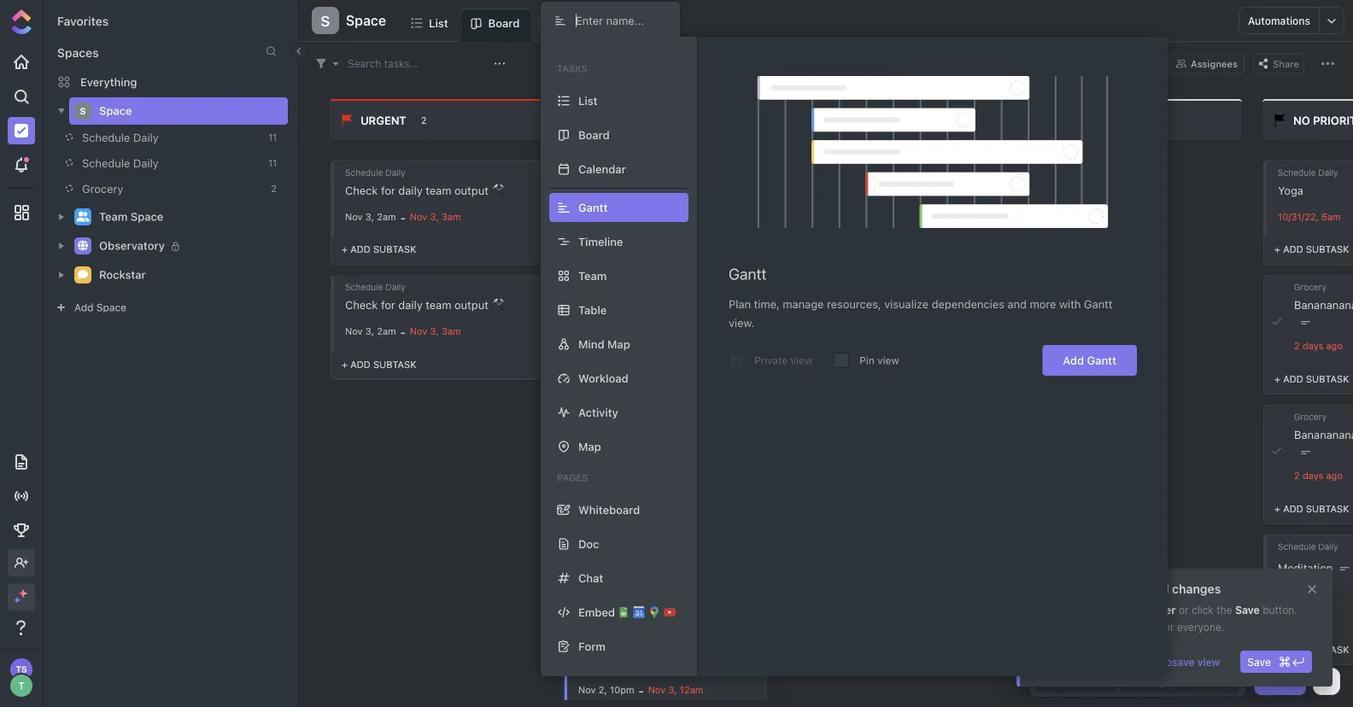 Task type: vqa. For each thing, say whether or not it's contained in the screenshot.
the Spaces
yes



Task type: locate. For each thing, give the bounding box(es) containing it.
view for private
[[791, 355, 813, 367]]

view
[[564, 16, 590, 29]]

space up search
[[346, 12, 386, 29]]

spaces
[[57, 46, 99, 60]]

1 horizontal spatial the
[[1217, 604, 1232, 616]]

1 vertical spatial team
[[578, 270, 607, 282]]

1 🍖 from the top
[[849, 184, 860, 196]]

output
[[455, 184, 489, 196], [455, 299, 489, 311]]

1 vertical spatial banananana
[[1294, 428, 1353, 441]]

1 horizontal spatial team
[[578, 270, 607, 282]]

map
[[607, 338, 630, 351], [578, 440, 601, 453]]

calendar
[[578, 163, 626, 176]]

0 vertical spatial check for daily team output ⚒️
[[345, 184, 503, 196]]

1 vertical spatial designs
[[670, 657, 711, 670]]

0 vertical spatial 2
[[421, 115, 427, 126]]

2
[[421, 115, 427, 126], [271, 183, 277, 194]]

schedule
[[82, 131, 130, 144], [82, 157, 130, 170], [345, 167, 383, 177], [578, 167, 616, 177], [812, 167, 850, 177], [1278, 167, 1316, 177], [345, 282, 383, 292], [578, 296, 616, 306], [578, 411, 616, 421], [1278, 541, 1316, 551], [578, 641, 616, 651]]

+ inside this view has unsaved changes cmd + enter or click the save button. saving updates the view for everyone.
[[1139, 604, 1146, 616]]

whiteboard
[[578, 504, 640, 516]]

grocery link
[[66, 176, 260, 202]]

0 vertical spatial the
[[1217, 604, 1232, 616]]

0 horizontal spatial 2
[[271, 183, 277, 194]]

1 vertical spatial create
[[578, 657, 613, 670]]

board right list 'link'
[[488, 17, 520, 30]]

0 horizontal spatial list
[[429, 16, 448, 29]]

0 vertical spatial grocery
[[82, 182, 123, 195]]

1 marketing from the top
[[616, 542, 667, 555]]

team up table
[[578, 270, 607, 282]]

0 vertical spatial 11
[[268, 132, 277, 143]]

0 vertical spatial dinner
[[812, 184, 846, 196]]

board up calendar
[[578, 129, 610, 141]]

0 vertical spatial banananana
[[1294, 299, 1353, 311]]

0 vertical spatial map
[[607, 338, 630, 351]]

0 vertical spatial 🍖
[[849, 184, 860, 196]]

autosave
[[1149, 656, 1195, 668]]

1 vertical spatial 🍖
[[849, 299, 860, 311]]

save left the button.
[[1235, 604, 1260, 616]]

0 vertical spatial designs
[[670, 542, 711, 555]]

view for pin
[[878, 355, 899, 367]]

dinner 🍖 up pin
[[812, 299, 860, 311]]

check for do
[[578, 184, 611, 196]]

add
[[350, 244, 371, 255], [1283, 244, 1303, 255], [74, 302, 94, 314], [1063, 354, 1084, 367], [350, 359, 371, 370], [817, 359, 837, 370], [584, 372, 604, 383], [1283, 374, 1303, 385], [1283, 503, 1303, 514], [584, 602, 604, 613], [1283, 644, 1303, 655]]

+ add subtask
[[342, 244, 416, 255], [1275, 244, 1349, 255], [342, 359, 416, 370], [808, 359, 883, 370], [575, 372, 650, 383], [1275, 374, 1349, 385], [1275, 503, 1349, 514], [575, 602, 650, 613], [1275, 644, 1349, 655]]

view
[[791, 355, 813, 367], [878, 355, 899, 367], [1068, 582, 1094, 596], [1136, 621, 1158, 633], [1198, 656, 1220, 668]]

board
[[488, 17, 520, 30], [578, 129, 610, 141]]

map right the mind
[[607, 338, 630, 351]]

1 vertical spatial output
[[455, 299, 489, 311]]

0 vertical spatial board
[[488, 17, 520, 30]]

create up chat
[[578, 542, 613, 555]]

1 vertical spatial ins
[[661, 427, 675, 440]]

dinner 🍖 down normal
[[812, 184, 860, 196]]

1 vertical spatial dinner 🍖
[[812, 299, 860, 311]]

designs
[[670, 542, 711, 555], [670, 657, 711, 670]]

save down the button.
[[1248, 656, 1271, 668]]

0 vertical spatial save
[[1235, 604, 1260, 616]]

schedule daily link
[[66, 125, 260, 150], [66, 150, 260, 176]]

form
[[578, 640, 606, 653]]

time,
[[754, 298, 780, 311]]

no priorit
[[1293, 114, 1353, 126]]

schedule inside schedule daily do team check-ins ⚒️
[[578, 411, 616, 421]]

0 horizontal spatial team
[[99, 210, 128, 223]]

schedule daily
[[82, 131, 159, 144], [82, 157, 159, 170], [345, 167, 405, 177], [578, 167, 639, 177], [812, 167, 872, 177], [345, 282, 405, 292], [578, 296, 639, 306], [1278, 541, 1338, 551]]

check- down workload at the bottom
[[625, 427, 661, 440]]

1 ins from the top
[[661, 312, 675, 325]]

tasks...
[[384, 58, 419, 70]]

the down "cmd" at the bottom
[[1118, 621, 1133, 633]]

1 vertical spatial gantt
[[1084, 298, 1113, 311]]

2 banananana from the top
[[1294, 428, 1353, 441]]

1 11 from the top
[[268, 132, 277, 143]]

view right pin
[[878, 355, 899, 367]]

2 create from the top
[[578, 657, 613, 670]]

2 vertical spatial grocery
[[1294, 412, 1327, 422]]

team inside schedule daily do team check-ins ⚒️
[[596, 427, 622, 440]]

save
[[1235, 604, 1260, 616], [1248, 656, 1271, 668]]

1 horizontal spatial board
[[578, 129, 610, 141]]

subtask
[[373, 244, 416, 255], [1306, 244, 1349, 255], [373, 359, 416, 370], [840, 359, 883, 370], [606, 372, 650, 383], [1306, 374, 1349, 385], [1306, 503, 1349, 514], [606, 602, 650, 613], [1306, 644, 1349, 655]]

doc
[[578, 538, 599, 551]]

share button
[[1253, 53, 1305, 74]]

for inside this view has unsaved changes cmd + enter or click the save button. saving updates the view for everyone.
[[1161, 621, 1174, 633]]

updates
[[1076, 621, 1115, 633]]

me button
[[1132, 53, 1170, 74]]

schedule inside schedule daily create marketing designs ⚒️
[[578, 641, 616, 651]]

pages
[[557, 472, 588, 484]]

1 dinner 🍖 from the top
[[812, 184, 860, 196]]

the
[[1217, 604, 1232, 616], [1118, 621, 1133, 633]]

ins
[[661, 312, 675, 325], [661, 427, 675, 440]]

list link
[[429, 9, 455, 41]]

+
[[342, 244, 348, 255], [1275, 244, 1281, 255], [342, 359, 348, 370], [808, 359, 814, 370], [575, 372, 581, 383], [1275, 374, 1281, 385], [1275, 503, 1281, 514], [575, 602, 581, 613], [1139, 604, 1146, 616], [1275, 644, 1281, 655]]

do down activity
[[578, 427, 593, 440]]

2 check for daily team output ⚒️ from the top
[[345, 299, 503, 311]]

1 horizontal spatial list
[[578, 94, 598, 107]]

view right private
[[791, 355, 813, 367]]

🍖 right manage
[[849, 299, 860, 311]]

the right click
[[1217, 604, 1232, 616]]

space inside button
[[346, 12, 386, 29]]

board link
[[488, 9, 526, 41]]

1 vertical spatial do
[[578, 427, 593, 440]]

schedule daily link up grocery link at the left top of page
[[66, 125, 260, 150]]

check for check
[[345, 184, 378, 196]]

1 vertical spatial dinner
[[812, 299, 846, 311]]

team
[[426, 184, 451, 196], [426, 299, 451, 311], [596, 312, 622, 325], [596, 427, 622, 440]]

0 vertical spatial output
[[455, 184, 489, 196]]

2 marketing from the top
[[616, 657, 667, 670]]

0 vertical spatial do
[[578, 312, 593, 325]]

assignees
[[1191, 59, 1238, 70]]

1 vertical spatial save
[[1248, 656, 1271, 668]]

2 vertical spatial for
[[1161, 621, 1174, 633]]

1 vertical spatial check for daily team output ⚒️
[[345, 299, 503, 311]]

do up the mind
[[578, 312, 593, 325]]

rockstar
[[99, 268, 146, 281]]

0 vertical spatial marketing
[[616, 542, 667, 555]]

dependencies
[[932, 298, 1005, 311]]

0 vertical spatial for
[[381, 184, 395, 196]]

user group image
[[76, 211, 89, 222]]

space link
[[99, 97, 277, 125]]

map down activity
[[578, 440, 601, 453]]

🍖
[[849, 184, 860, 196], [849, 299, 860, 311]]

grocery inside grocery link
[[82, 182, 123, 195]]

1 horizontal spatial 2
[[421, 115, 427, 126]]

view inside button
[[1198, 656, 1220, 668]]

dinner down normal
[[812, 184, 846, 196]]

workload
[[578, 372, 629, 385]]

0 vertical spatial team
[[99, 210, 128, 223]]

view for autosave
[[1198, 656, 1220, 668]]

1 vertical spatial map
[[578, 440, 601, 453]]

create down form on the bottom of page
[[578, 657, 613, 670]]

list down tasks
[[578, 94, 598, 107]]

1 vertical spatial the
[[1118, 621, 1133, 633]]

1 do from the top
[[578, 312, 593, 325]]

11
[[268, 132, 277, 143], [268, 158, 277, 169]]

space
[[346, 12, 386, 29], [99, 104, 132, 117], [131, 210, 163, 223], [96, 302, 126, 314]]

check inside check all communication channels ⚒️
[[578, 184, 611, 196]]

meditation
[[1278, 562, 1333, 574]]

favorites button
[[57, 14, 109, 28]]

1 create from the top
[[578, 542, 613, 555]]

dinner right time, on the right
[[812, 299, 846, 311]]

team right user group image
[[99, 210, 128, 223]]

2 designs from the top
[[670, 657, 711, 670]]

list up search tasks... text box
[[429, 16, 448, 29]]

🍖 down normal
[[849, 184, 860, 196]]

search tasks...
[[348, 58, 419, 70]]

2 dinner from the top
[[812, 299, 846, 311]]

0 vertical spatial ins
[[661, 312, 675, 325]]

2 11 from the top
[[268, 158, 277, 169]]

do
[[578, 312, 593, 325], [578, 427, 593, 440]]

tasks
[[557, 63, 587, 74]]

2 daily from the top
[[398, 299, 423, 311]]

1 daily from the top
[[398, 184, 423, 196]]

schedule daily link down space link
[[66, 150, 260, 176]]

favorites
[[57, 14, 109, 28]]

0 vertical spatial dinner 🍖
[[812, 184, 860, 196]]

check- up mind map
[[625, 312, 661, 325]]

marketing
[[616, 542, 667, 555], [616, 657, 667, 670]]

view left has
[[1068, 582, 1094, 596]]

daily
[[133, 131, 159, 144], [133, 157, 159, 170], [386, 167, 405, 177], [619, 167, 639, 177], [852, 167, 872, 177], [1318, 167, 1338, 177], [386, 282, 405, 292], [619, 296, 639, 306], [619, 411, 639, 421], [1318, 541, 1338, 551], [619, 641, 639, 651]]

everyone.
[[1177, 621, 1225, 633]]

1 vertical spatial check-
[[625, 427, 661, 440]]

0 vertical spatial gantt
[[729, 265, 767, 283]]

0 horizontal spatial the
[[1118, 621, 1133, 633]]

gantt
[[729, 265, 767, 283], [1084, 298, 1113, 311], [1087, 354, 1117, 367]]

2 check- from the top
[[625, 427, 661, 440]]

create inside schedule daily create marketing designs ⚒️
[[578, 657, 613, 670]]

and
[[1008, 298, 1027, 311]]

create
[[578, 542, 613, 555], [578, 657, 613, 670]]

1 vertical spatial 11
[[268, 158, 277, 169]]

1 vertical spatial daily
[[398, 299, 423, 311]]

0 vertical spatial list
[[429, 16, 448, 29]]

cmd
[[1112, 604, 1136, 616]]

2 ins from the top
[[661, 427, 675, 440]]

team for team space
[[99, 210, 128, 223]]

⚒️
[[492, 184, 503, 196], [628, 197, 639, 210], [492, 299, 503, 311], [678, 312, 690, 325], [678, 427, 690, 440], [714, 542, 725, 555], [714, 657, 725, 670]]

autosave view
[[1149, 656, 1220, 668]]

daily
[[398, 184, 423, 196], [398, 299, 423, 311]]

do team check-ins ⚒️
[[578, 312, 690, 325]]

-
[[400, 211, 406, 224], [867, 211, 872, 224], [634, 224, 639, 237], [400, 326, 406, 339], [634, 339, 639, 352], [639, 684, 644, 697]]

1 vertical spatial marketing
[[616, 657, 667, 670]]

button.
[[1263, 604, 1298, 616]]

grocery
[[82, 182, 123, 195], [1294, 282, 1327, 292], [1294, 412, 1327, 422]]

check
[[345, 184, 378, 196], [578, 184, 611, 196], [345, 299, 378, 311]]

2 vertical spatial gantt
[[1087, 354, 1117, 367]]

2 do from the top
[[578, 427, 593, 440]]

view down everyone.
[[1198, 656, 1220, 668]]

banananana
[[1294, 299, 1353, 311], [1294, 428, 1353, 441]]

list
[[429, 16, 448, 29], [578, 94, 598, 107]]

0 vertical spatial create
[[578, 542, 613, 555]]

more
[[1030, 298, 1056, 311]]

1 vertical spatial 2
[[271, 183, 277, 194]]

0 vertical spatial check-
[[625, 312, 661, 325]]

0 vertical spatial daily
[[398, 184, 423, 196]]

view down enter
[[1136, 621, 1158, 633]]

2 dinner 🍖 from the top
[[812, 299, 860, 311]]



Task type: describe. For each thing, give the bounding box(es) containing it.
11 for second schedule daily link from the top of the page
[[268, 158, 277, 169]]

ins inside schedule daily do team check-ins ⚒️
[[661, 427, 675, 440]]

gantt inside plan time, manage resources, visualize dependencies and more with gantt view.
[[1084, 298, 1113, 311]]

communication
[[629, 184, 708, 196]]

daily inside schedule daily yoga
[[1318, 167, 1338, 177]]

all
[[614, 184, 626, 196]]

comment image
[[78, 269, 88, 280]]

autosave view button
[[1142, 651, 1227, 673]]

has
[[1097, 582, 1118, 596]]

check- inside schedule daily do team check-ins ⚒️
[[625, 427, 661, 440]]

this
[[1041, 582, 1065, 596]]

save inside button
[[1248, 656, 1271, 668]]

pin
[[860, 355, 875, 367]]

normal
[[827, 114, 875, 126]]

task
[[1277, 676, 1299, 688]]

1 horizontal spatial map
[[607, 338, 630, 351]]

changes
[[1172, 582, 1221, 596]]

private
[[754, 355, 788, 367]]

designs inside schedule daily create marketing designs ⚒️
[[670, 657, 711, 670]]

table
[[578, 304, 607, 317]]

1 check- from the top
[[625, 312, 661, 325]]

1 schedule daily link from the top
[[66, 125, 260, 150]]

or
[[1179, 604, 1189, 616]]

2 schedule daily link from the top
[[66, 150, 260, 176]]

spaces link
[[44, 46, 99, 60]]

rockstar link
[[99, 261, 277, 289]]

schedule daily yoga
[[1278, 167, 1338, 196]]

save button
[[1241, 651, 1312, 673]]

Search tasks... text field
[[348, 52, 490, 76]]

4
[[889, 115, 896, 126]]

1 banananana from the top
[[1294, 299, 1353, 311]]

enter
[[1148, 604, 1176, 616]]

⚒️ inside schedule daily create marketing designs ⚒️
[[714, 657, 725, 670]]

1 vertical spatial for
[[381, 299, 395, 311]]

assignees button
[[1170, 53, 1245, 74]]

1 designs from the top
[[670, 542, 711, 555]]

view.
[[729, 317, 755, 329]]

yoga
[[1278, 184, 1304, 196]]

chat
[[578, 572, 603, 585]]

0 horizontal spatial board
[[488, 17, 520, 30]]

schedule daily do team check-ins ⚒️
[[578, 411, 690, 440]]

team for team
[[578, 270, 607, 282]]

2 🍖 from the top
[[849, 299, 860, 311]]

low
[[1060, 114, 1085, 126]]

team space
[[99, 210, 163, 223]]

observatory link
[[99, 232, 277, 260]]

with
[[1059, 298, 1081, 311]]

manage
[[783, 298, 824, 311]]

add gantt
[[1063, 354, 1117, 367]]

unsaved
[[1121, 582, 1169, 596]]

marketing inside schedule daily create marketing designs ⚒️
[[616, 657, 667, 670]]

space down grocery link at the left top of page
[[131, 210, 163, 223]]

channels
[[578, 197, 625, 210]]

share
[[1273, 59, 1299, 70]]

schedule inside schedule daily yoga
[[1278, 167, 1316, 177]]

plan time, manage resources, visualize dependencies and more with gantt view.
[[729, 298, 1113, 329]]

view button
[[540, 9, 597, 42]]

timeline
[[578, 235, 623, 248]]

2 output from the top
[[455, 299, 489, 311]]

1 dinner from the top
[[812, 184, 846, 196]]

⚒️ inside check all communication channels ⚒️
[[628, 197, 639, 210]]

embed
[[578, 606, 615, 619]]

everything link
[[44, 68, 298, 96]]

priorit
[[1313, 114, 1353, 126]]

11 for second schedule daily link from the bottom
[[268, 132, 277, 143]]

resources,
[[827, 298, 881, 311]]

mind
[[578, 338, 604, 351]]

⚒️ inside schedule daily do team check-ins ⚒️
[[678, 427, 690, 440]]

create marketing designs ⚒️
[[578, 542, 725, 555]]

check all communication channels ⚒️
[[578, 184, 708, 210]]

save inside this view has unsaved changes cmd + enter or click the save button. saving updates the view for everyone.
[[1235, 604, 1260, 616]]

me
[[1150, 59, 1164, 70]]

Enter name... field
[[574, 13, 666, 28]]

everything
[[80, 76, 137, 88]]

urgent
[[361, 114, 406, 126]]

search
[[348, 58, 381, 70]]

schedule daily create marketing designs ⚒️
[[578, 641, 725, 670]]

space down everything
[[99, 104, 132, 117]]

no
[[1293, 114, 1310, 126]]

1 vertical spatial grocery
[[1294, 282, 1327, 292]]

mind map
[[578, 338, 630, 351]]

1 check for daily team output ⚒️ from the top
[[345, 184, 503, 196]]

0 horizontal spatial map
[[578, 440, 601, 453]]

1 vertical spatial list
[[578, 94, 598, 107]]

automations
[[1248, 15, 1311, 26]]

globe image
[[78, 240, 88, 251]]

add space
[[74, 302, 126, 314]]

observatory
[[99, 239, 165, 252]]

plan
[[729, 298, 751, 311]]

daily inside schedule daily do team check-ins ⚒️
[[619, 411, 639, 421]]

pin view
[[860, 355, 899, 367]]

1 output from the top
[[455, 184, 489, 196]]

view for this
[[1068, 582, 1094, 596]]

click
[[1192, 604, 1214, 616]]

saving
[[1041, 621, 1073, 633]]

1 vertical spatial board
[[578, 129, 610, 141]]

0
[[1100, 115, 1106, 126]]

do inside schedule daily do team check-ins ⚒️
[[578, 427, 593, 440]]

list inside 'link'
[[429, 16, 448, 29]]

team space link
[[99, 203, 277, 231]]

private view
[[754, 355, 813, 367]]

visualize
[[884, 298, 929, 311]]

space down rockstar
[[96, 302, 126, 314]]

daily inside schedule daily create marketing designs ⚒️
[[619, 641, 639, 651]]

automations button
[[1240, 8, 1319, 33]]

this view has unsaved changes cmd + enter or click the save button. saving updates the view for everyone.
[[1041, 582, 1298, 633]]

activity
[[578, 406, 618, 419]]

space button
[[339, 2, 386, 39]]



